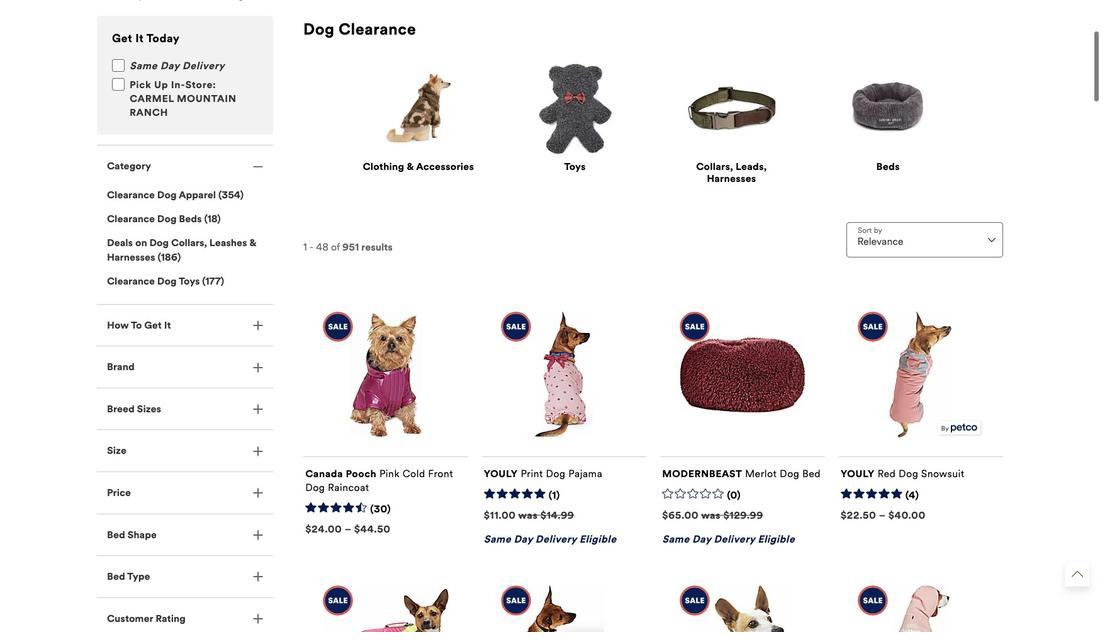Task type: locate. For each thing, give the bounding box(es) containing it.
1 vertical spatial harnesses
[[107, 251, 155, 263]]

(1)
[[549, 489, 561, 501]]

from $24.00 up to $44.50 element
[[306, 523, 391, 535]]

red
[[878, 468, 897, 480]]

1 vertical spatial beds
[[179, 213, 202, 225]]

of
[[331, 241, 340, 253]]

1 was from the left
[[519, 510, 538, 521]]

toys
[[565, 160, 586, 172], [179, 275, 200, 287]]

collars, leads, harnesses link
[[697, 160, 767, 184]]

0 horizontal spatial &
[[250, 237, 257, 249]]

same day delivery
[[130, 60, 225, 72]]

styled arrow button link
[[1066, 562, 1091, 587]]

2 horizontal spatial same
[[663, 533, 690, 545]]

1 plus icon 2 image from the top
[[253, 321, 263, 331]]

harnesses inside deals on dog collars, leashes & harnesses
[[107, 251, 155, 263]]

2 plus icon 2 image from the top
[[253, 362, 263, 373]]

0 horizontal spatial youly
[[484, 468, 518, 480]]

same day delivery eligible
[[484, 533, 617, 545], [663, 533, 796, 545]]

youly
[[484, 468, 518, 480], [841, 468, 875, 480]]

plus icon 2 image
[[253, 321, 263, 331], [253, 362, 263, 373], [253, 404, 263, 415], [253, 446, 263, 456], [253, 488, 263, 498], [253, 530, 263, 540], [253, 572, 263, 582], [253, 614, 263, 624]]

3 plus icon 2 image from the top
[[253, 404, 263, 415]]

was
[[519, 510, 538, 521], [702, 510, 721, 521]]

0 vertical spatial –
[[880, 510, 886, 521]]

$11.00
[[484, 510, 516, 521]]

$14.99
[[541, 510, 575, 521]]

ranch
[[130, 106, 168, 118]]

–
[[880, 510, 886, 521], [345, 523, 352, 535]]

from $22.50 up to $40.00 element
[[841, 510, 926, 521]]

harnesses down leads,
[[707, 173, 757, 184]]

0 horizontal spatial –
[[345, 523, 352, 535]]

same day delivery eligible for $14.99
[[484, 533, 617, 545]]

0 vertical spatial harnesses
[[707, 173, 757, 184]]

plus icon 2 image for third plus icon 2 dropdown button from the bottom of the page
[[253, 530, 263, 540]]

day for modernbeast
[[693, 533, 712, 545]]

up
[[154, 79, 168, 91]]

plus icon 2 image for fourth plus icon 2 dropdown button from the bottom
[[253, 488, 263, 498]]

1 horizontal spatial youly
[[841, 468, 875, 480]]

harnesses down on
[[107, 251, 155, 263]]

day up in-
[[160, 60, 180, 72]]

8 plus icon 2 image from the top
[[253, 614, 263, 624]]

2 plus icon 2 button from the top
[[97, 347, 273, 388]]

accessories
[[417, 160, 474, 172]]

4 plus icon 2 image from the top
[[253, 446, 263, 456]]

6 plus icon 2 button from the top
[[97, 514, 273, 556]]

same day delivery eligible down $129.99
[[663, 533, 796, 545]]

1 horizontal spatial delivery
[[536, 533, 577, 545]]

0 horizontal spatial harnesses
[[107, 251, 155, 263]]

delivery down $14.99
[[536, 533, 577, 545]]

youly left red
[[841, 468, 875, 480]]

youly left print
[[484, 468, 518, 480]]

category
[[107, 160, 151, 172]]

1 review element
[[549, 489, 561, 503]]

same day delivery eligible down $14.99
[[484, 533, 617, 545]]

6 plus icon 2 image from the top
[[253, 530, 263, 540]]

delivery
[[182, 60, 225, 72], [536, 533, 577, 545], [714, 533, 756, 545]]

dog
[[304, 20, 335, 39], [157, 189, 177, 201], [157, 213, 177, 225], [150, 237, 169, 249], [157, 275, 177, 287], [546, 468, 566, 480], [780, 468, 800, 480], [899, 468, 919, 480], [306, 482, 325, 494]]

1
[[304, 241, 307, 253]]

1 horizontal spatial toys
[[565, 160, 586, 172]]

2 youly from the left
[[841, 468, 875, 480]]

carmel
[[130, 93, 174, 105]]

1 horizontal spatial same
[[484, 533, 512, 545]]

5 plus icon 2 image from the top
[[253, 488, 263, 498]]

$24.00 – $44.50
[[306, 523, 391, 535]]

dog clearance
[[304, 20, 417, 39]]

day
[[160, 60, 180, 72], [514, 533, 533, 545], [693, 533, 712, 545]]

pink cold front dog raincoat
[[306, 468, 454, 494]]

was for $11.00
[[519, 510, 538, 521]]

) for 177
[[221, 275, 224, 287]]

) down leashes
[[221, 275, 224, 287]]

( right apparel in the left of the page
[[218, 189, 222, 201]]

1 same day delivery eligible from the left
[[484, 533, 617, 545]]

1 horizontal spatial collars,
[[697, 160, 734, 172]]

1 eligible from the left
[[580, 533, 617, 545]]

collars, up 186
[[171, 237, 207, 249]]

same down '$11.00'
[[484, 533, 512, 545]]

collars, leads, harnesses
[[697, 160, 767, 184]]

delivery up store:
[[182, 60, 225, 72]]

177
[[205, 275, 221, 287]]

2 was from the left
[[702, 510, 721, 521]]

5 plus icon 2 button from the top
[[97, 472, 273, 514]]

1 horizontal spatial harnesses
[[707, 173, 757, 184]]

day down $65.00 was $129.99
[[693, 533, 712, 545]]

pink
[[380, 468, 400, 480]]

4 plus icon 2 button from the top
[[97, 430, 273, 472]]

was right "$65.00"
[[702, 510, 721, 521]]

clearance dog beds ( 18 )
[[107, 213, 221, 225]]

1 horizontal spatial day
[[514, 533, 533, 545]]

day down the $11.00 was $14.99
[[514, 533, 533, 545]]

3 plus icon 2 button from the top
[[97, 388, 273, 430]]

beds
[[877, 160, 900, 172], [179, 213, 202, 225]]

)
[[240, 189, 244, 201], [217, 213, 221, 225], [178, 251, 181, 263], [221, 275, 224, 287]]

0 vertical spatial collars,
[[697, 160, 734, 172]]

– right $22.50
[[880, 510, 886, 521]]

youly print dog pajama
[[484, 468, 603, 480]]

$129.99
[[724, 510, 764, 521]]

1 horizontal spatial –
[[880, 510, 886, 521]]

1 vertical spatial –
[[345, 523, 352, 535]]

) up leashes
[[217, 213, 221, 225]]

1 horizontal spatial was
[[702, 510, 721, 521]]

– for $22.50
[[880, 510, 886, 521]]

0 vertical spatial beds
[[877, 160, 900, 172]]

0 horizontal spatial was
[[519, 510, 538, 521]]

same
[[130, 60, 158, 72], [484, 533, 512, 545], [663, 533, 690, 545]]

( up 'clearance dog toys ( 177 )'
[[158, 251, 161, 263]]

pick
[[130, 79, 151, 91]]

same down "$65.00"
[[663, 533, 690, 545]]

clearance
[[339, 20, 417, 39], [107, 189, 155, 201], [107, 213, 155, 225], [107, 275, 155, 287]]

beds link
[[877, 160, 900, 172]]

eligible
[[580, 533, 617, 545], [758, 533, 796, 545]]

( down apparel in the left of the page
[[204, 213, 207, 225]]

0 vertical spatial &
[[407, 160, 414, 172]]

$22.50 – $40.00
[[841, 510, 926, 521]]

same up pick
[[130, 60, 158, 72]]

2 horizontal spatial day
[[693, 533, 712, 545]]

mountain
[[177, 93, 237, 105]]

same for modernbeast
[[663, 533, 690, 545]]

collars,
[[697, 160, 734, 172], [171, 237, 207, 249]]

collars, left leads,
[[697, 160, 734, 172]]

& right clothing
[[407, 160, 414, 172]]

2 eligible from the left
[[758, 533, 796, 545]]

2 horizontal spatial delivery
[[714, 533, 756, 545]]

7 plus icon 2 image from the top
[[253, 572, 263, 582]]

0 horizontal spatial collars,
[[171, 237, 207, 249]]

youly for youly print dog pajama
[[484, 468, 518, 480]]

18
[[207, 213, 217, 225]]

&
[[407, 160, 414, 172], [250, 237, 257, 249]]

0 horizontal spatial eligible
[[580, 533, 617, 545]]

clearance for clearance dog toys ( 177 )
[[107, 275, 155, 287]]

clothing & accessories
[[363, 160, 474, 172]]

get it today
[[112, 32, 180, 45]]

on
[[135, 237, 147, 249]]

plus icon 2 button
[[97, 305, 273, 346], [97, 347, 273, 388], [97, 388, 273, 430], [97, 430, 273, 472], [97, 472, 273, 514], [97, 514, 273, 556], [97, 556, 273, 598], [97, 598, 273, 632]]

( down deals on dog collars, leashes & harnesses
[[202, 275, 205, 287]]

harnesses
[[707, 173, 757, 184], [107, 251, 155, 263]]

0 horizontal spatial same day delivery eligible
[[484, 533, 617, 545]]

& right leashes
[[250, 237, 257, 249]]

$22.50
[[841, 510, 877, 521]]

1 youly from the left
[[484, 468, 518, 480]]

– left $44.50
[[345, 523, 352, 535]]

1 vertical spatial &
[[250, 237, 257, 249]]

delivery for youly print dog pajama
[[536, 533, 577, 545]]

delivery down $129.99
[[714, 533, 756, 545]]

1 vertical spatial collars,
[[171, 237, 207, 249]]

(
[[218, 189, 222, 201], [204, 213, 207, 225], [158, 251, 161, 263], [202, 275, 205, 287]]

delivery for modernbeast merlot dog bed
[[714, 533, 756, 545]]

scroll to top image
[[1073, 569, 1084, 580]]

7 plus icon 2 button from the top
[[97, 556, 273, 598]]

1 horizontal spatial eligible
[[758, 533, 796, 545]]

1 vertical spatial toys
[[179, 275, 200, 287]]

1 horizontal spatial same day delivery eligible
[[663, 533, 796, 545]]

2 same day delivery eligible from the left
[[663, 533, 796, 545]]

) right apparel in the left of the page
[[240, 189, 244, 201]]

results
[[362, 241, 393, 253]]

was right '$11.00'
[[519, 510, 538, 521]]



Task type: vqa. For each thing, say whether or not it's contained in the screenshot.
DETAILS inside button
no



Task type: describe. For each thing, give the bounding box(es) containing it.
pooch
[[346, 468, 377, 480]]

0 horizontal spatial delivery
[[182, 60, 225, 72]]

( for toys
[[202, 275, 205, 287]]

354
[[222, 189, 240, 201]]

pick up in-store: carmel mountain ranch
[[130, 79, 237, 118]]

4 reviews element
[[906, 489, 920, 503]]

snowsuit
[[922, 468, 965, 480]]

same day delivery eligible for $129.99
[[663, 533, 796, 545]]

merlot
[[746, 468, 778, 480]]

youly red dog snowsuit
[[841, 468, 965, 480]]

$11.00 was $14.99
[[484, 510, 575, 521]]

pajama
[[569, 468, 603, 480]]

modernbeast merlot dog bed
[[663, 468, 821, 480]]

$65.00
[[663, 510, 699, 521]]

toys link
[[565, 160, 586, 172]]

clearance for clearance dog beds ( 18 )
[[107, 213, 155, 225]]

8 plus icon 2 button from the top
[[97, 598, 273, 632]]

1 - 48 of 951 results
[[304, 241, 393, 253]]

– for $24.00
[[345, 523, 352, 535]]

1 horizontal spatial beds
[[877, 160, 900, 172]]

( for apparel
[[218, 189, 222, 201]]

plus icon 2 image for second plus icon 2 dropdown button from the bottom of the page
[[253, 572, 263, 582]]

cold
[[403, 468, 426, 480]]

was for $65.00
[[702, 510, 721, 521]]

(30)
[[370, 503, 391, 515]]

dog inside deals on dog collars, leashes & harnesses
[[150, 237, 169, 249]]

30 reviews element
[[370, 503, 391, 517]]

category button
[[97, 146, 273, 187]]

get
[[112, 32, 133, 45]]

(4)
[[906, 489, 920, 501]]

store:
[[185, 79, 216, 91]]

$40.00
[[889, 510, 926, 521]]

clothing & accessories link
[[363, 160, 474, 172]]

1 horizontal spatial &
[[407, 160, 414, 172]]

deals on dog collars, leashes & harnesses
[[107, 237, 257, 263]]

(0)
[[728, 489, 741, 501]]

0 vertical spatial toys
[[565, 160, 586, 172]]

harnesses inside collars, leads, harnesses
[[707, 173, 757, 184]]

front
[[429, 468, 454, 480]]

& inside deals on dog collars, leashes & harnesses
[[250, 237, 257, 249]]

( 186 )
[[155, 251, 181, 263]]

) up 'clearance dog toys ( 177 )'
[[178, 251, 181, 263]]

dog inside the pink cold front dog raincoat
[[306, 482, 325, 494]]

186
[[161, 251, 178, 263]]

0 horizontal spatial toys
[[179, 275, 200, 287]]

leashes
[[210, 237, 247, 249]]

$24.00
[[306, 523, 342, 535]]

plus icon 2 image for third plus icon 2 dropdown button from the top of the page
[[253, 404, 263, 415]]

today
[[147, 32, 180, 45]]

plus icon 2 image for eighth plus icon 2 dropdown button from the top of the page
[[253, 614, 263, 624]]

eligible for $65.00 was $129.99
[[758, 533, 796, 545]]

$65.00 was $129.99
[[663, 510, 764, 521]]

collars, inside deals on dog collars, leashes & harnesses
[[171, 237, 207, 249]]

clearance dog toys ( 177 )
[[107, 275, 224, 287]]

day for youly
[[514, 533, 533, 545]]

) for 354
[[240, 189, 244, 201]]

plus icon 2 image for 2nd plus icon 2 dropdown button
[[253, 362, 263, 373]]

1 plus icon 2 button from the top
[[97, 305, 273, 346]]

same for youly
[[484, 533, 512, 545]]

clearance for clearance dog apparel ( 354 )
[[107, 189, 155, 201]]

youly for youly red dog snowsuit
[[841, 468, 875, 480]]

48
[[316, 241, 329, 253]]

apparel
[[179, 189, 216, 201]]

eligible for $11.00 was $14.99
[[580, 533, 617, 545]]

canada pooch
[[306, 468, 377, 480]]

in-
[[171, 79, 186, 91]]

0 reviews element
[[728, 489, 741, 503]]

plus icon 2 image for 5th plus icon 2 dropdown button from the bottom of the page
[[253, 446, 263, 456]]

$44.50
[[354, 523, 391, 535]]

raincoat
[[328, 482, 370, 494]]

clearance dog apparel ( 354 )
[[107, 189, 244, 201]]

canada
[[306, 468, 343, 480]]

) for 18
[[217, 213, 221, 225]]

clothing
[[363, 160, 405, 172]]

0 horizontal spatial beds
[[179, 213, 202, 225]]

it
[[136, 32, 144, 45]]

collars, inside collars, leads, harnesses
[[697, 160, 734, 172]]

bed
[[803, 468, 821, 480]]

0 horizontal spatial same
[[130, 60, 158, 72]]

-
[[310, 241, 314, 253]]

plus icon 2 image for 1st plus icon 2 dropdown button from the top
[[253, 321, 263, 331]]

modernbeast
[[663, 468, 743, 480]]

print
[[521, 468, 543, 480]]

( for beds
[[204, 213, 207, 225]]

0 horizontal spatial day
[[160, 60, 180, 72]]

951
[[343, 241, 359, 253]]

down arrow icon 1 image
[[989, 238, 996, 242]]

leads,
[[736, 160, 767, 172]]

deals
[[107, 237, 133, 249]]



